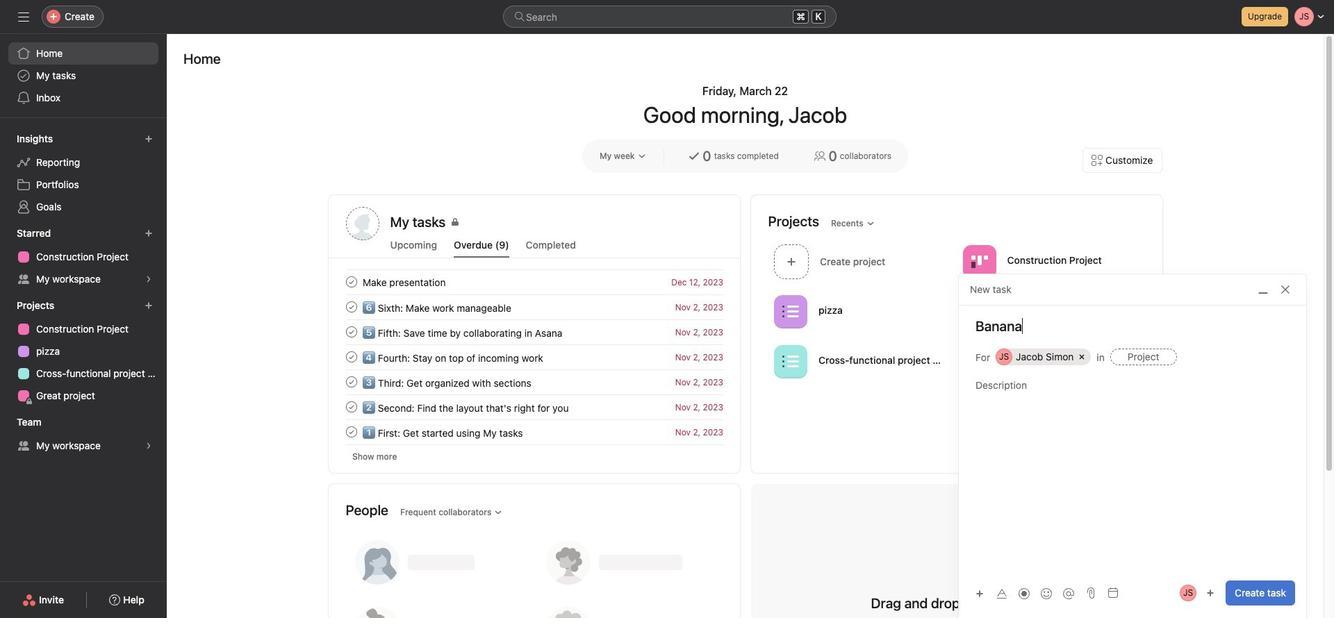Task type: locate. For each thing, give the bounding box(es) containing it.
1 vertical spatial list image
[[782, 353, 799, 370]]

dialog
[[959, 275, 1307, 619]]

close image
[[1280, 284, 1291, 295]]

record a video image
[[1019, 588, 1030, 599]]

emoji image
[[1041, 588, 1052, 599]]

mark complete image
[[343, 349, 360, 366], [343, 374, 360, 391], [343, 399, 360, 416], [343, 424, 360, 441]]

add items to starred image
[[145, 229, 153, 238]]

0 vertical spatial list image
[[782, 303, 799, 320]]

toolbar
[[970, 583, 1081, 604]]

minimize image
[[1258, 284, 1269, 295]]

1 mark complete image from the top
[[343, 274, 360, 291]]

2 mark complete image from the top
[[343, 299, 360, 316]]

1 mark complete checkbox from the top
[[343, 274, 360, 291]]

1 vertical spatial see details, my workspace image
[[145, 442, 153, 450]]

2 see details, my workspace image from the top
[[145, 442, 153, 450]]

see details, my workspace image inside "teams" element
[[145, 442, 153, 450]]

new insights image
[[145, 135, 153, 143]]

new project or portfolio image
[[145, 302, 153, 310]]

list item
[[768, 240, 957, 283], [329, 270, 740, 295], [329, 295, 740, 320], [329, 320, 740, 345], [329, 345, 740, 370], [329, 370, 740, 395], [329, 395, 740, 420], [329, 420, 740, 445]]

3 mark complete image from the top
[[343, 324, 360, 341]]

mark complete image for second mark complete option
[[343, 324, 360, 341]]

0 vertical spatial see details, my workspace image
[[145, 275, 153, 284]]

3 mark complete image from the top
[[343, 399, 360, 416]]

starred element
[[0, 221, 167, 293]]

mark complete image for first mark complete option
[[343, 274, 360, 291]]

2 vertical spatial mark complete image
[[343, 324, 360, 341]]

list image
[[782, 303, 799, 320], [782, 353, 799, 370]]

2 list image from the top
[[782, 353, 799, 370]]

mark complete image
[[343, 274, 360, 291], [343, 299, 360, 316], [343, 324, 360, 341]]

select due date image
[[1108, 588, 1119, 599]]

None field
[[503, 6, 837, 28]]

Mark complete checkbox
[[343, 274, 360, 291], [343, 324, 360, 341], [343, 349, 360, 366], [343, 374, 360, 391], [343, 399, 360, 416], [343, 424, 360, 441]]

1 see details, my workspace image from the top
[[145, 275, 153, 284]]

see details, my workspace image inside starred element
[[145, 275, 153, 284]]

see details, my workspace image
[[145, 275, 153, 284], [145, 442, 153, 450]]

6 mark complete checkbox from the top
[[343, 424, 360, 441]]

1 vertical spatial mark complete image
[[343, 299, 360, 316]]

global element
[[0, 34, 167, 117]]

0 vertical spatial mark complete image
[[343, 274, 360, 291]]

4 mark complete image from the top
[[343, 424, 360, 441]]

add profile photo image
[[346, 207, 379, 240]]



Task type: vqa. For each thing, say whether or not it's contained in the screenshot.
left
no



Task type: describe. For each thing, give the bounding box(es) containing it.
board image
[[971, 253, 988, 270]]

1 list image from the top
[[782, 303, 799, 320]]

1 mark complete image from the top
[[343, 349, 360, 366]]

at mention image
[[1063, 588, 1075, 599]]

4 mark complete checkbox from the top
[[343, 374, 360, 391]]

insert an object image
[[976, 590, 984, 598]]

formatting image
[[997, 588, 1008, 599]]

Search tasks, projects, and more text field
[[503, 6, 837, 28]]

board image
[[971, 303, 988, 320]]

attach a file or paste an image image
[[1086, 588, 1097, 599]]

teams element
[[0, 410, 167, 460]]

2 mark complete image from the top
[[343, 374, 360, 391]]

3 mark complete checkbox from the top
[[343, 349, 360, 366]]

5 mark complete checkbox from the top
[[343, 399, 360, 416]]

add or remove collaborators from this task image
[[1207, 589, 1215, 598]]

mark complete image for mark complete checkbox on the left of the page
[[343, 299, 360, 316]]

2 mark complete checkbox from the top
[[343, 324, 360, 341]]

insights element
[[0, 126, 167, 221]]

Mark complete checkbox
[[343, 299, 360, 316]]

projects element
[[0, 293, 167, 410]]

hide sidebar image
[[18, 11, 29, 22]]

Task name text field
[[959, 317, 1307, 336]]



